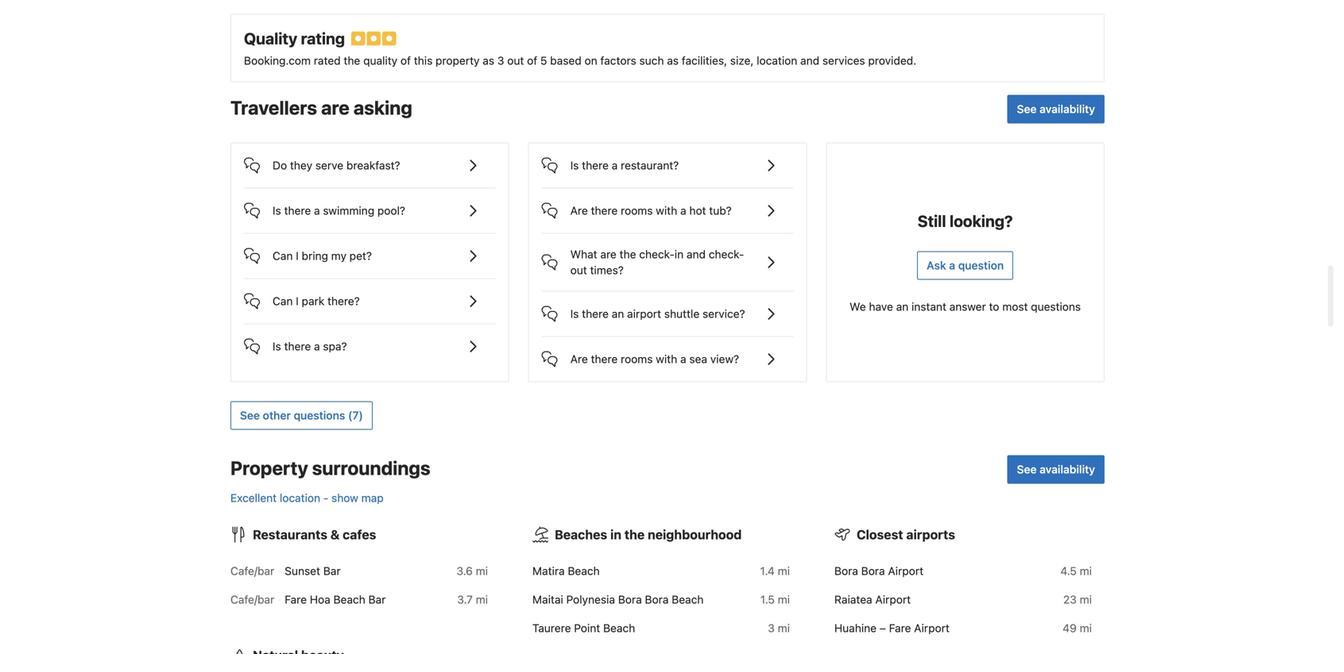 Task type: vqa. For each thing, say whether or not it's contained in the screenshot.
Factors
yes



Task type: locate. For each thing, give the bounding box(es) containing it.
there down is there an airport shuttle service?
[[591, 353, 618, 366]]

do they serve breakfast? button
[[244, 143, 496, 175]]

bar
[[323, 565, 341, 578], [368, 594, 386, 607]]

1 vertical spatial see
[[240, 409, 260, 422]]

0 horizontal spatial in
[[610, 528, 621, 543]]

1 vertical spatial availability
[[1040, 463, 1095, 476]]

there down 'times?'
[[582, 308, 609, 321]]

see availability for travellers are asking
[[1017, 103, 1095, 116]]

1 check- from the left
[[639, 248, 675, 261]]

bar up fare hoa beach bar
[[323, 565, 341, 578]]

mi for 4.5 mi
[[1080, 565, 1092, 578]]

rooms down is there a restaurant?
[[621, 204, 653, 217]]

1 vertical spatial can
[[273, 295, 293, 308]]

see
[[1017, 103, 1037, 116], [240, 409, 260, 422], [1017, 463, 1037, 476]]

1 can from the top
[[273, 250, 293, 263]]

are inside what are the check-in and check- out times?
[[600, 248, 617, 261]]

check-
[[639, 248, 675, 261], [709, 248, 744, 261]]

see inside button
[[240, 409, 260, 422]]

2 see availability from the top
[[1017, 463, 1095, 476]]

i left 'park'
[[296, 295, 299, 308]]

1 vertical spatial i
[[296, 295, 299, 308]]

cafe/bar left hoa
[[230, 594, 274, 607]]

are there rooms with a hot tub? button
[[542, 189, 793, 221]]

can
[[273, 250, 293, 263], [273, 295, 293, 308]]

and left services
[[800, 54, 820, 67]]

are for are there rooms with a hot tub?
[[570, 204, 588, 217]]

2 as from the left
[[667, 54, 679, 67]]

1 vertical spatial the
[[620, 248, 636, 261]]

1 horizontal spatial location
[[757, 54, 797, 67]]

2 are from the top
[[570, 353, 588, 366]]

0 horizontal spatial an
[[612, 308, 624, 321]]

1 vertical spatial fare
[[889, 622, 911, 635]]

service?
[[703, 308, 745, 321]]

i left "bring"
[[296, 250, 299, 263]]

see for property surroundings
[[1017, 463, 1037, 476]]

shuttle
[[664, 308, 700, 321]]

the for in
[[625, 528, 645, 543]]

2 rooms from the top
[[621, 353, 653, 366]]

0 horizontal spatial 3
[[497, 54, 504, 67]]

times?
[[590, 264, 624, 277]]

0 vertical spatial are
[[321, 97, 350, 119]]

what are the check-in and check- out times? button
[[542, 234, 793, 279]]

rating
[[301, 29, 345, 48]]

an left airport
[[612, 308, 624, 321]]

1 vertical spatial questions
[[294, 409, 345, 422]]

my
[[331, 250, 346, 263]]

0 horizontal spatial and
[[687, 248, 706, 261]]

0 vertical spatial are
[[570, 204, 588, 217]]

0 horizontal spatial of
[[401, 54, 411, 67]]

0 vertical spatial see availability button
[[1007, 95, 1105, 124]]

1 horizontal spatial fare
[[889, 622, 911, 635]]

1 i from the top
[[296, 250, 299, 263]]

beaches in the neighbourhood
[[555, 528, 742, 543]]

can inside can i bring my pet? button
[[273, 250, 293, 263]]

are
[[321, 97, 350, 119], [600, 248, 617, 261]]

1 horizontal spatial are
[[600, 248, 617, 261]]

there left spa?
[[284, 340, 311, 353]]

1 with from the top
[[656, 204, 677, 217]]

1 cafe/bar from the top
[[230, 565, 274, 578]]

0 vertical spatial the
[[344, 54, 360, 67]]

out down what
[[570, 264, 587, 277]]

services
[[823, 54, 865, 67]]

0 horizontal spatial as
[[483, 54, 494, 67]]

mi for 3 mi
[[778, 622, 790, 635]]

bora right polynesia
[[618, 594, 642, 607]]

rooms for hot
[[621, 204, 653, 217]]

2 see availability button from the top
[[1007, 456, 1105, 484]]

23
[[1063, 594, 1077, 607]]

in down are there rooms with a hot tub? button
[[675, 248, 684, 261]]

–
[[880, 622, 886, 635]]

0 vertical spatial availability
[[1040, 103, 1095, 116]]

airport up huahine – fare airport
[[875, 594, 911, 607]]

2 availability from the top
[[1040, 463, 1095, 476]]

travellers
[[230, 97, 317, 119]]

in inside what are the check-in and check- out times?
[[675, 248, 684, 261]]

questions left (7)
[[294, 409, 345, 422]]

availability
[[1040, 103, 1095, 116], [1040, 463, 1095, 476]]

with left the hot
[[656, 204, 677, 217]]

1 vertical spatial cafe/bar
[[230, 594, 274, 607]]

bring
[[302, 250, 328, 263]]

point
[[574, 622, 600, 635]]

3 left 5
[[497, 54, 504, 67]]

2 cafe/bar from the top
[[230, 594, 274, 607]]

1 vertical spatial location
[[280, 492, 320, 505]]

provided.
[[868, 54, 917, 67]]

map
[[361, 492, 384, 505]]

cafe/bar left sunset
[[230, 565, 274, 578]]

0 vertical spatial and
[[800, 54, 820, 67]]

mi right 23
[[1080, 594, 1092, 607]]

0 vertical spatial can
[[273, 250, 293, 263]]

is there an airport shuttle service?
[[570, 308, 745, 321]]

2 vertical spatial see
[[1017, 463, 1037, 476]]

can i bring my pet?
[[273, 250, 372, 263]]

asking
[[354, 97, 412, 119]]

do they serve breakfast?
[[273, 159, 400, 172]]

1 vertical spatial 3
[[768, 622, 775, 635]]

bora down "beaches in the neighbourhood"
[[645, 594, 669, 607]]

out left 5
[[507, 54, 524, 67]]

1 horizontal spatial an
[[896, 300, 909, 314]]

0 horizontal spatial fare
[[285, 594, 307, 607]]

0 horizontal spatial questions
[[294, 409, 345, 422]]

still
[[918, 212, 946, 230]]

is for is there a restaurant?
[[570, 159, 579, 172]]

is inside "button"
[[570, 308, 579, 321]]

1 rooms from the top
[[621, 204, 653, 217]]

0 vertical spatial i
[[296, 250, 299, 263]]

bora
[[834, 565, 858, 578], [861, 565, 885, 578], [618, 594, 642, 607], [645, 594, 669, 607]]

an right have
[[896, 300, 909, 314]]

an inside "button"
[[612, 308, 624, 321]]

0 horizontal spatial check-
[[639, 248, 675, 261]]

closest airports
[[857, 528, 955, 543]]

can i park there? button
[[244, 279, 496, 311]]

what
[[570, 248, 597, 261]]

ask a question
[[927, 259, 1004, 272]]

2 of from the left
[[527, 54, 537, 67]]

is left restaurant?
[[570, 159, 579, 172]]

1 vertical spatial and
[[687, 248, 706, 261]]

bar right hoa
[[368, 594, 386, 607]]

can for can i park there?
[[273, 295, 293, 308]]

ask
[[927, 259, 946, 272]]

the for rated
[[344, 54, 360, 67]]

0 horizontal spatial are
[[321, 97, 350, 119]]

mi down 1.5 mi
[[778, 622, 790, 635]]

4.5 mi
[[1061, 565, 1092, 578]]

breakfast?
[[346, 159, 400, 172]]

matira
[[532, 565, 565, 578]]

as right property
[[483, 54, 494, 67]]

fare left hoa
[[285, 594, 307, 607]]

there down they
[[284, 204, 311, 217]]

airport down closest airports
[[888, 565, 924, 578]]

questions right most
[[1031, 300, 1081, 314]]

mi right '1.4'
[[778, 565, 790, 578]]

2 with from the top
[[656, 353, 677, 366]]

hot
[[689, 204, 706, 217]]

beach right hoa
[[333, 594, 365, 607]]

1 availability from the top
[[1040, 103, 1095, 116]]

restaurants
[[253, 528, 327, 543]]

1 vertical spatial out
[[570, 264, 587, 277]]

0 vertical spatial see availability
[[1017, 103, 1095, 116]]

and down the hot
[[687, 248, 706, 261]]

see availability for property surroundings
[[1017, 463, 1095, 476]]

an for instant
[[896, 300, 909, 314]]

the for are
[[620, 248, 636, 261]]

can i bring my pet? button
[[244, 234, 496, 266]]

out
[[507, 54, 524, 67], [570, 264, 587, 277]]

0 vertical spatial fare
[[285, 594, 307, 607]]

of
[[401, 54, 411, 67], [527, 54, 537, 67]]

0 vertical spatial bar
[[323, 565, 341, 578]]

can left 'park'
[[273, 295, 293, 308]]

1 horizontal spatial and
[[800, 54, 820, 67]]

1 horizontal spatial out
[[570, 264, 587, 277]]

0 vertical spatial rooms
[[621, 204, 653, 217]]

are left asking
[[321, 97, 350, 119]]

0 vertical spatial 3
[[497, 54, 504, 67]]

restaurant?
[[621, 159, 679, 172]]

2 can from the top
[[273, 295, 293, 308]]

serve
[[315, 159, 343, 172]]

0 horizontal spatial bar
[[323, 565, 341, 578]]

cafe/bar
[[230, 565, 274, 578], [230, 594, 274, 607]]

airport right –
[[914, 622, 950, 635]]

the up 'times?'
[[620, 248, 636, 261]]

surroundings
[[312, 457, 430, 480]]

rooms for sea
[[621, 353, 653, 366]]

there left restaurant?
[[582, 159, 609, 172]]

3 down 1.5
[[768, 622, 775, 635]]

2 check- from the left
[[709, 248, 744, 261]]

1 vertical spatial with
[[656, 353, 677, 366]]

airport
[[888, 565, 924, 578], [875, 594, 911, 607], [914, 622, 950, 635]]

a left sea
[[680, 353, 686, 366]]

is there an airport shuttle service? button
[[542, 292, 793, 324]]

0 vertical spatial out
[[507, 54, 524, 67]]

0 vertical spatial with
[[656, 204, 677, 217]]

is there a restaurant?
[[570, 159, 679, 172]]

this
[[414, 54, 433, 67]]

as right such
[[667, 54, 679, 67]]

is down "do"
[[273, 204, 281, 217]]

1 horizontal spatial questions
[[1031, 300, 1081, 314]]

the inside what are the check-in and check- out times?
[[620, 248, 636, 261]]

the right "beaches"
[[625, 528, 645, 543]]

see availability button
[[1007, 95, 1105, 124], [1007, 456, 1105, 484]]

0 vertical spatial airport
[[888, 565, 924, 578]]

is down what
[[570, 308, 579, 321]]

fare
[[285, 594, 307, 607], [889, 622, 911, 635]]

can left "bring"
[[273, 250, 293, 263]]

beach down neighbourhood
[[672, 594, 704, 607]]

are
[[570, 204, 588, 217], [570, 353, 588, 366]]

based
[[550, 54, 582, 67]]

there
[[582, 159, 609, 172], [284, 204, 311, 217], [591, 204, 618, 217], [582, 308, 609, 321], [284, 340, 311, 353], [591, 353, 618, 366]]

with left sea
[[656, 353, 677, 366]]

mi right the 3.7
[[476, 594, 488, 607]]

can inside can i park there? button
[[273, 295, 293, 308]]

2 vertical spatial the
[[625, 528, 645, 543]]

1 horizontal spatial bar
[[368, 594, 386, 607]]

1 see availability from the top
[[1017, 103, 1095, 116]]

sunset
[[285, 565, 320, 578]]

cafe/bar for fare hoa beach bar
[[230, 594, 274, 607]]

1 horizontal spatial check-
[[709, 248, 744, 261]]

the right 'rated'
[[344, 54, 360, 67]]

questions
[[1031, 300, 1081, 314], [294, 409, 345, 422]]

ask a question button
[[917, 252, 1013, 280]]

in right "beaches"
[[610, 528, 621, 543]]

1 vertical spatial bar
[[368, 594, 386, 607]]

0 vertical spatial cafe/bar
[[230, 565, 274, 578]]

beach
[[568, 565, 600, 578], [333, 594, 365, 607], [672, 594, 704, 607], [603, 622, 635, 635]]

see availability
[[1017, 103, 1095, 116], [1017, 463, 1095, 476]]

of left this
[[401, 54, 411, 67]]

is left spa?
[[273, 340, 281, 353]]

1 horizontal spatial as
[[667, 54, 679, 67]]

property
[[436, 54, 480, 67]]

1 are from the top
[[570, 204, 588, 217]]

fare right –
[[889, 622, 911, 635]]

with
[[656, 204, 677, 217], [656, 353, 677, 366]]

3
[[497, 54, 504, 67], [768, 622, 775, 635]]

1 vertical spatial are
[[600, 248, 617, 261]]

can for can i bring my pet?
[[273, 250, 293, 263]]

1 vertical spatial see availability button
[[1007, 456, 1105, 484]]

mi right the 3.6
[[476, 565, 488, 578]]

0 vertical spatial in
[[675, 248, 684, 261]]

check- down are there rooms with a hot tub?
[[639, 248, 675, 261]]

mi right 4.5 at the bottom of the page
[[1080, 565, 1092, 578]]

see other questions (7) button
[[230, 402, 373, 430]]

1 vertical spatial airport
[[875, 594, 911, 607]]

there inside "button"
[[582, 308, 609, 321]]

location left -
[[280, 492, 320, 505]]

0 horizontal spatial location
[[280, 492, 320, 505]]

of left 5
[[527, 54, 537, 67]]

1 vertical spatial are
[[570, 353, 588, 366]]

there for is there a swimming pool?
[[284, 204, 311, 217]]

1.5 mi
[[760, 594, 790, 607]]

with for hot
[[656, 204, 677, 217]]

mi right 49
[[1080, 622, 1092, 635]]

i for park
[[296, 295, 299, 308]]

check- down the tub? at the top right of page
[[709, 248, 744, 261]]

restaurants & cafes
[[253, 528, 376, 543]]

an for airport
[[612, 308, 624, 321]]

and
[[800, 54, 820, 67], [687, 248, 706, 261]]

location right size,
[[757, 54, 797, 67]]

are up 'times?'
[[600, 248, 617, 261]]

rooms
[[621, 204, 653, 217], [621, 353, 653, 366]]

1 vertical spatial rooms
[[621, 353, 653, 366]]

1 horizontal spatial in
[[675, 248, 684, 261]]

mi
[[476, 565, 488, 578], [778, 565, 790, 578], [1080, 565, 1092, 578], [476, 594, 488, 607], [778, 594, 790, 607], [1080, 594, 1092, 607], [778, 622, 790, 635], [1080, 622, 1092, 635]]

is for is there an airport shuttle service?
[[570, 308, 579, 321]]

mi right 1.5
[[778, 594, 790, 607]]

such
[[639, 54, 664, 67]]

there up what
[[591, 204, 618, 217]]

factors
[[600, 54, 636, 67]]

as
[[483, 54, 494, 67], [667, 54, 679, 67]]

is
[[570, 159, 579, 172], [273, 204, 281, 217], [570, 308, 579, 321], [273, 340, 281, 353]]

1 see availability button from the top
[[1007, 95, 1105, 124]]

beach up polynesia
[[568, 565, 600, 578]]

rooms down airport
[[621, 353, 653, 366]]

1 horizontal spatial of
[[527, 54, 537, 67]]

1 vertical spatial see availability
[[1017, 463, 1095, 476]]

2 i from the top
[[296, 295, 299, 308]]

there for is there a restaurant?
[[582, 159, 609, 172]]

fare hoa beach bar
[[285, 594, 386, 607]]

0 vertical spatial see
[[1017, 103, 1037, 116]]



Task type: describe. For each thing, give the bounding box(es) containing it.
i for bring
[[296, 250, 299, 263]]

facilities,
[[682, 54, 727, 67]]

availability for travellers are asking
[[1040, 103, 1095, 116]]

out inside what are the check-in and check- out times?
[[570, 264, 587, 277]]

maitai
[[532, 594, 563, 607]]

have
[[869, 300, 893, 314]]

are there rooms with a sea view? button
[[542, 337, 793, 369]]

closest
[[857, 528, 903, 543]]

0 vertical spatial questions
[[1031, 300, 1081, 314]]

size,
[[730, 54, 754, 67]]

pool?
[[377, 204, 405, 217]]

4.5
[[1061, 565, 1077, 578]]

see other questions (7)
[[240, 409, 363, 422]]

matira beach
[[532, 565, 600, 578]]

is there a spa?
[[273, 340, 347, 353]]

show
[[332, 492, 358, 505]]

excellent
[[230, 492, 277, 505]]

1.4 mi
[[760, 565, 790, 578]]

raiatea
[[834, 594, 872, 607]]

with for sea
[[656, 353, 677, 366]]

-
[[323, 492, 329, 505]]

bora bora airport
[[834, 565, 924, 578]]

3 mi
[[768, 622, 790, 635]]

are for asking
[[321, 97, 350, 119]]

spa?
[[323, 340, 347, 353]]

(7)
[[348, 409, 363, 422]]

quality
[[244, 29, 297, 48]]

raiatea airport
[[834, 594, 911, 607]]

huahine
[[834, 622, 877, 635]]

on
[[585, 54, 597, 67]]

there for are there rooms with a hot tub?
[[591, 204, 618, 217]]

3.6 mi
[[457, 565, 488, 578]]

0 vertical spatial location
[[757, 54, 797, 67]]

hoa
[[310, 594, 330, 607]]

still looking?
[[918, 212, 1013, 230]]

and inside what are the check-in and check- out times?
[[687, 248, 706, 261]]

rated
[[314, 54, 341, 67]]

mi for 49 mi
[[1080, 622, 1092, 635]]

view?
[[710, 353, 739, 366]]

3.6
[[457, 565, 473, 578]]

we have an instant answer to most questions
[[850, 300, 1081, 314]]

0 horizontal spatial out
[[507, 54, 524, 67]]

1 vertical spatial in
[[610, 528, 621, 543]]

1 of from the left
[[401, 54, 411, 67]]

is there a swimming pool?
[[273, 204, 405, 217]]

a left swimming
[[314, 204, 320, 217]]

&
[[330, 528, 340, 543]]

is there a restaurant? button
[[542, 143, 793, 175]]

swimming
[[323, 204, 374, 217]]

is for is there a spa?
[[273, 340, 281, 353]]

booking.com rated the quality of this property as 3 out of 5 based on factors such as facilities, size, location and services provided.
[[244, 54, 917, 67]]

maitai polynesia bora bora beach
[[532, 594, 704, 607]]

mi for 3.7 mi
[[476, 594, 488, 607]]

instant
[[912, 300, 947, 314]]

tub?
[[709, 204, 732, 217]]

there for is there an airport shuttle service?
[[582, 308, 609, 321]]

taurere point beach
[[532, 622, 635, 635]]

3.7
[[457, 594, 473, 607]]

questions inside button
[[294, 409, 345, 422]]

bora up raiatea
[[834, 565, 858, 578]]

mi for 1.4 mi
[[778, 565, 790, 578]]

see availability button for property surroundings
[[1007, 456, 1105, 484]]

sea
[[689, 353, 707, 366]]

3.7 mi
[[457, 594, 488, 607]]

a left restaurant?
[[612, 159, 618, 172]]

cafes
[[343, 528, 376, 543]]

property surroundings
[[230, 457, 430, 480]]

neighbourhood
[[648, 528, 742, 543]]

booking.com
[[244, 54, 311, 67]]

is there a swimming pool? button
[[244, 189, 496, 221]]

availability for property surroundings
[[1040, 463, 1095, 476]]

huahine – fare airport
[[834, 622, 950, 635]]

sunset bar
[[285, 565, 341, 578]]

mi for 23 mi
[[1080, 594, 1092, 607]]

travellers are asking
[[230, 97, 412, 119]]

cafe/bar for sunset bar
[[230, 565, 274, 578]]

pet?
[[349, 250, 372, 263]]

answer
[[950, 300, 986, 314]]

do
[[273, 159, 287, 172]]

are for are there rooms with a sea view?
[[570, 353, 588, 366]]

what are the check-in and check- out times?
[[570, 248, 744, 277]]

49 mi
[[1063, 622, 1092, 635]]

quality
[[363, 54, 398, 67]]

see availability button for travellers are asking
[[1007, 95, 1105, 124]]

quality rating
[[244, 29, 345, 48]]

5
[[540, 54, 547, 67]]

excellent location - show map link
[[230, 492, 384, 505]]

other
[[263, 409, 291, 422]]

beaches
[[555, 528, 607, 543]]

are for the
[[600, 248, 617, 261]]

park
[[302, 295, 324, 308]]

they
[[290, 159, 312, 172]]

beach down maitai polynesia bora bora beach
[[603, 622, 635, 635]]

1.4
[[760, 565, 775, 578]]

there for is there a spa?
[[284, 340, 311, 353]]

2 vertical spatial airport
[[914, 622, 950, 635]]

there?
[[327, 295, 360, 308]]

mi for 1.5 mi
[[778, 594, 790, 607]]

are there rooms with a sea view?
[[570, 353, 739, 366]]

a left spa?
[[314, 340, 320, 353]]

bora up raiatea airport
[[861, 565, 885, 578]]

1 horizontal spatial 3
[[768, 622, 775, 635]]

mi for 3.6 mi
[[476, 565, 488, 578]]

is for is there a swimming pool?
[[273, 204, 281, 217]]

to
[[989, 300, 999, 314]]

there for are there rooms with a sea view?
[[591, 353, 618, 366]]

1 as from the left
[[483, 54, 494, 67]]

a left the hot
[[680, 204, 686, 217]]

a right ask
[[949, 259, 955, 272]]

can i park there?
[[273, 295, 360, 308]]

we
[[850, 300, 866, 314]]

see for travellers are asking
[[1017, 103, 1037, 116]]

property
[[230, 457, 308, 480]]

23 mi
[[1063, 594, 1092, 607]]



